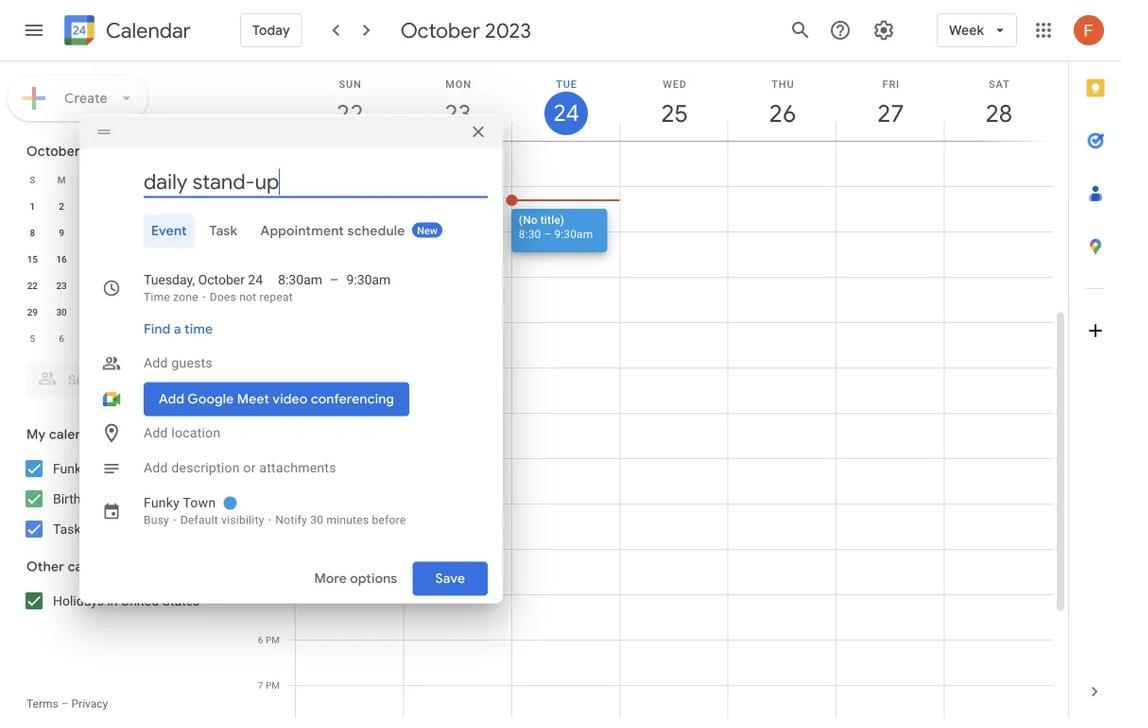 Task type: locate. For each thing, give the bounding box(es) containing it.
1 horizontal spatial 28
[[984, 98, 1011, 129]]

am for 8 am
[[265, 181, 280, 192]]

1 cell from the top
[[76, 193, 105, 219]]

october 2023 up m
[[26, 143, 115, 160]]

tab list
[[1069, 61, 1121, 666], [95, 214, 488, 248]]

a
[[174, 321, 181, 338]]

row containing 29
[[18, 299, 221, 325]]

before
[[372, 514, 406, 527]]

s left m
[[30, 174, 35, 185]]

1 vertical spatial am
[[265, 226, 280, 237]]

1 vertical spatial funky
[[144, 495, 180, 511]]

7 for 7 pm
[[258, 680, 263, 691]]

28 right zone
[[201, 280, 212, 291]]

5 cell from the top
[[76, 299, 105, 325]]

november 9 element
[[137, 327, 160, 350]]

22 down 15
[[27, 280, 38, 291]]

10
[[252, 271, 263, 283], [172, 333, 183, 344]]

– right terms
[[61, 698, 69, 711]]

2 vertical spatial add
[[144, 460, 168, 476]]

– down title)
[[544, 227, 552, 241]]

today
[[252, 22, 290, 39]]

1 horizontal spatial 9
[[146, 333, 151, 344]]

7 row from the top
[[18, 325, 221, 352]]

30 right notify
[[310, 514, 323, 527]]

october
[[401, 17, 480, 43], [26, 143, 80, 160], [198, 272, 245, 288]]

t
[[146, 174, 151, 185]]

1 horizontal spatial –
[[330, 272, 339, 288]]

to element
[[330, 271, 339, 290]]

8:30am – 9:30am
[[278, 272, 391, 288]]

None search field
[[0, 355, 234, 397]]

9:30am down title)
[[554, 227, 593, 241]]

1 horizontal spatial 2
[[146, 306, 151, 318]]

25 element
[[108, 274, 131, 297]]

27 inside 'column header'
[[876, 98, 903, 129]]

15
[[27, 253, 38, 265]]

8 am
[[258, 181, 280, 192]]

notify
[[275, 514, 307, 527]]

1 up 15 element on the top of the page
[[30, 200, 35, 212]]

1 am from the top
[[265, 181, 280, 192]]

2 pm from the top
[[266, 453, 280, 464]]

add left location
[[144, 425, 168, 441]]

1 horizontal spatial 26
[[768, 98, 795, 129]]

other
[[26, 559, 64, 576]]

row containing 1
[[18, 193, 221, 219]]

1 vertical spatial 2
[[146, 306, 151, 318]]

other calendars button
[[4, 552, 234, 582]]

6 pm
[[258, 634, 280, 646]]

23 inside "mon 23"
[[443, 98, 470, 129]]

november 1 element
[[108, 301, 131, 323]]

am
[[265, 181, 280, 192], [265, 226, 280, 237], [265, 271, 280, 283]]

(no
[[519, 213, 538, 226]]

calendars up in
[[68, 559, 130, 576]]

1 pm
[[258, 407, 280, 419]]

pm up 7 pm
[[266, 634, 280, 646]]

cell for 9
[[76, 219, 105, 246]]

27 element
[[166, 274, 189, 297]]

8 inside row
[[30, 227, 35, 238]]

– right 8:30am
[[330, 272, 339, 288]]

2023
[[485, 17, 531, 43], [84, 143, 115, 160]]

0 vertical spatial october
[[401, 17, 480, 43]]

0 horizontal spatial 1
[[30, 200, 35, 212]]

1 for 1 pm
[[258, 407, 263, 419]]

24 inside 24 'column header'
[[552, 98, 578, 128]]

november 6 element
[[50, 327, 73, 350]]

town inside my calendars list
[[91, 461, 123, 476]]

2 pm
[[258, 453, 280, 464]]

7 up 14 "element"
[[204, 200, 209, 212]]

10 right find
[[172, 333, 183, 344]]

0 horizontal spatial 7
[[204, 200, 209, 212]]

1 horizontal spatial town
[[183, 495, 216, 511]]

1 horizontal spatial 5
[[146, 200, 151, 212]]

2 am from the top
[[265, 226, 280, 237]]

find a time button
[[136, 312, 221, 346]]

2 right or
[[258, 453, 263, 464]]

0 vertical spatial october 2023
[[401, 17, 531, 43]]

4 cell from the top
[[76, 272, 105, 299]]

1 horizontal spatial 2023
[[485, 17, 531, 43]]

am down 8 am
[[265, 226, 280, 237]]

0 vertical spatial 2
[[59, 200, 64, 212]]

tab list containing event
[[95, 214, 488, 248]]

8 up 9 am
[[258, 181, 263, 192]]

1 horizontal spatial 7
[[258, 680, 263, 691]]

2 horizontal spatial october
[[401, 17, 480, 43]]

1 vertical spatial calendars
[[68, 559, 130, 576]]

appointment schedule
[[260, 223, 405, 240]]

5 row from the top
[[18, 272, 221, 299]]

26 element
[[137, 274, 160, 297]]

october 2023 grid
[[18, 166, 221, 352]]

3 row from the top
[[18, 219, 221, 246]]

grid
[[242, 61, 1068, 718]]

0 horizontal spatial 2
[[59, 200, 64, 212]]

1 horizontal spatial 23
[[443, 98, 470, 129]]

1 vertical spatial 25
[[114, 280, 125, 291]]

s right f on the top left of page
[[204, 174, 210, 185]]

row group containing 1
[[18, 193, 221, 352]]

pm for 6 pm
[[266, 634, 280, 646]]

terms
[[26, 698, 58, 711]]

1 pm from the top
[[266, 407, 280, 419]]

15 element
[[21, 248, 44, 270]]

25 up the november 1 element
[[114, 280, 125, 291]]

calendars for other calendars
[[68, 559, 130, 576]]

24 up does not repeat
[[248, 272, 263, 288]]

27 down fri
[[876, 98, 903, 129]]

1 horizontal spatial funky
[[144, 495, 180, 511]]

3 cell from the top
[[76, 246, 105, 272]]

30 inside 30 element
[[56, 306, 67, 318]]

notify 30 minutes before
[[275, 514, 406, 527]]

calendar element
[[61, 11, 191, 53]]

5 down 29 element
[[30, 333, 35, 344]]

0 vertical spatial town
[[91, 461, 123, 476]]

1 vertical spatial 2023
[[84, 143, 115, 160]]

town up default
[[183, 495, 216, 511]]

23 column header
[[403, 61, 512, 141]]

cell for 30
[[76, 299, 105, 325]]

am up "repeat"
[[265, 271, 280, 283]]

1 inside row
[[30, 200, 35, 212]]

– inside (no title) 8:30 – 9:30am
[[544, 227, 552, 241]]

1 vertical spatial 24
[[248, 272, 263, 288]]

6 down 30 element
[[59, 333, 64, 344]]

1 vertical spatial 28
[[201, 280, 212, 291]]

1 for 1
[[30, 200, 35, 212]]

10 inside row
[[172, 333, 183, 344]]

today button
[[240, 8, 302, 53]]

0 horizontal spatial 22
[[27, 280, 38, 291]]

add inside dropdown button
[[144, 355, 168, 371]]

7 down 6 pm
[[258, 680, 263, 691]]

1 horizontal spatial 9:30am
[[554, 227, 593, 241]]

am up 9 am
[[265, 181, 280, 192]]

25
[[660, 98, 687, 129], [114, 280, 125, 291]]

row group
[[18, 193, 221, 352]]

10 for 10
[[172, 333, 183, 344]]

2 horizontal spatial –
[[544, 227, 552, 241]]

row
[[18, 166, 221, 193], [18, 193, 221, 219], [18, 219, 221, 246], [18, 246, 221, 272], [18, 272, 221, 299], [18, 299, 221, 325], [18, 325, 221, 352]]

cell
[[76, 193, 105, 219], [76, 219, 105, 246], [76, 246, 105, 272], [76, 272, 105, 299], [76, 299, 105, 325], [76, 325, 105, 352]]

0 horizontal spatial 2023
[[84, 143, 115, 160]]

october 2023 up mon
[[401, 17, 531, 43]]

24 down tue
[[552, 98, 578, 128]]

27 right time
[[172, 280, 183, 291]]

24
[[552, 98, 578, 128], [248, 272, 263, 288]]

22 inside the '22' column header
[[335, 98, 362, 129]]

6 cell from the top
[[76, 325, 105, 352]]

1 vertical spatial add
[[144, 425, 168, 441]]

25 link
[[653, 92, 696, 135]]

pm right or
[[266, 453, 280, 464]]

0 vertical spatial add
[[144, 355, 168, 371]]

1 horizontal spatial funky town
[[144, 495, 216, 511]]

0 vertical spatial 24
[[552, 98, 578, 128]]

29 element
[[21, 301, 44, 323]]

new
[[417, 225, 438, 237]]

calendars right my
[[49, 426, 111, 443]]

6
[[175, 200, 180, 212], [59, 333, 64, 344], [258, 634, 263, 646]]

tuesday column header
[[76, 166, 105, 193]]

30 up november 6 element
[[56, 306, 67, 318]]

30
[[56, 306, 67, 318], [310, 514, 323, 527]]

2 vertical spatial 6
[[258, 634, 263, 646]]

pm down 6 pm
[[266, 680, 280, 691]]

2 down m
[[59, 200, 64, 212]]

my
[[26, 426, 46, 443]]

0 vertical spatial funky town
[[53, 461, 123, 476]]

2 for 2 pm
[[258, 453, 263, 464]]

–
[[544, 227, 552, 241], [330, 272, 339, 288], [61, 698, 69, 711]]

1 vertical spatial 8
[[30, 227, 35, 238]]

27
[[876, 98, 903, 129], [172, 280, 183, 291]]

0 vertical spatial 7
[[204, 200, 209, 212]]

0 horizontal spatial 5
[[30, 333, 35, 344]]

1 vertical spatial 26
[[143, 280, 154, 291]]

pm for 1 pm
[[266, 407, 280, 419]]

add down add location
[[144, 460, 168, 476]]

2 horizontal spatial 6
[[258, 634, 263, 646]]

s
[[30, 174, 35, 185], [204, 174, 210, 185]]

30 element
[[50, 301, 73, 323]]

0 vertical spatial 10
[[252, 271, 263, 283]]

1 add from the top
[[144, 355, 168, 371]]

october up mon
[[401, 17, 480, 43]]

1 horizontal spatial 27
[[876, 98, 903, 129]]

– for terms – privacy
[[61, 698, 69, 711]]

22 down sun
[[335, 98, 362, 129]]

0 vertical spatial 27
[[876, 98, 903, 129]]

0 vertical spatial 22
[[335, 98, 362, 129]]

0 horizontal spatial 10
[[172, 333, 183, 344]]

terms – privacy
[[26, 698, 108, 711]]

6 inside grid
[[258, 634, 263, 646]]

0 vertical spatial 8
[[258, 181, 263, 192]]

1 row from the top
[[18, 166, 221, 193]]

1 vertical spatial 27
[[172, 280, 183, 291]]

october 2023
[[401, 17, 531, 43], [26, 143, 115, 160]]

1 vertical spatial 23
[[56, 280, 67, 291]]

26 down thu
[[768, 98, 795, 129]]

23 down mon
[[443, 98, 470, 129]]

9 right task button
[[258, 226, 263, 237]]

create button
[[8, 76, 147, 121]]

28 element
[[195, 274, 218, 297]]

funky up birthdays
[[53, 461, 88, 476]]

funky town up birthdays
[[53, 461, 123, 476]]

2 for november 2 element
[[146, 306, 151, 318]]

10 up does not repeat
[[252, 271, 263, 283]]

25 down wed
[[660, 98, 687, 129]]

2 cell from the top
[[76, 219, 105, 246]]

3 add from the top
[[144, 460, 168, 476]]

7
[[204, 200, 209, 212], [258, 680, 263, 691]]

2 vertical spatial –
[[61, 698, 69, 711]]

funky town up default
[[144, 495, 216, 511]]

visibility
[[221, 514, 264, 527]]

2 vertical spatial october
[[198, 272, 245, 288]]

1 s from the left
[[30, 174, 35, 185]]

calendar heading
[[102, 17, 191, 44]]

2 horizontal spatial 2
[[258, 453, 263, 464]]

add
[[144, 355, 168, 371], [144, 425, 168, 441], [144, 460, 168, 476]]

holidays
[[53, 593, 104, 609]]

town down my calendars dropdown button
[[91, 461, 123, 476]]

0 vertical spatial 1
[[30, 200, 35, 212]]

default
[[180, 514, 218, 527]]

2 row from the top
[[18, 193, 221, 219]]

0 horizontal spatial 28
[[201, 280, 212, 291]]

1 vertical spatial 6
[[59, 333, 64, 344]]

thu 26
[[768, 78, 795, 129]]

main drawer image
[[23, 19, 45, 42]]

8 up 15 element on the top of the page
[[30, 227, 35, 238]]

1 vertical spatial 5
[[30, 333, 35, 344]]

task
[[210, 223, 238, 240]]

new element
[[412, 223, 442, 238]]

7 inside row
[[204, 200, 209, 212]]

october up does
[[198, 272, 245, 288]]

1 vertical spatial –
[[330, 272, 339, 288]]

wed
[[663, 78, 687, 90]]

6 up 13 element
[[175, 200, 180, 212]]

october up m
[[26, 143, 80, 160]]

find
[[144, 321, 171, 338]]

2 vertical spatial am
[[265, 271, 280, 283]]

tue 24
[[552, 78, 578, 128]]

0 horizontal spatial 27
[[172, 280, 183, 291]]

0 horizontal spatial 23
[[56, 280, 67, 291]]

0 horizontal spatial 30
[[56, 306, 67, 318]]

1 horizontal spatial october 2023
[[401, 17, 531, 43]]

2 horizontal spatial 9
[[258, 226, 263, 237]]

14
[[201, 227, 212, 238]]

0 vertical spatial –
[[544, 227, 552, 241]]

23 down 16
[[56, 280, 67, 291]]

pm
[[266, 407, 280, 419], [266, 453, 280, 464], [266, 634, 280, 646], [266, 680, 280, 691]]

0 vertical spatial 28
[[984, 98, 1011, 129]]

4 pm from the top
[[266, 680, 280, 691]]

schedule
[[347, 223, 405, 240]]

tue
[[556, 78, 577, 90]]

9 down november 2 element
[[146, 333, 151, 344]]

0 horizontal spatial –
[[61, 698, 69, 711]]

2023 up 23 column header
[[485, 17, 531, 43]]

time
[[184, 321, 213, 338]]

1 vertical spatial october 2023
[[26, 143, 115, 160]]

0 vertical spatial 5
[[146, 200, 151, 212]]

0 horizontal spatial 8
[[30, 227, 35, 238]]

1 vertical spatial 1
[[258, 407, 263, 419]]

funky up busy
[[144, 495, 180, 511]]

1 horizontal spatial 22
[[335, 98, 362, 129]]

7 for 7
[[204, 200, 209, 212]]

0 vertical spatial funky
[[53, 461, 88, 476]]

1 vertical spatial 22
[[27, 280, 38, 291]]

6 row from the top
[[18, 299, 221, 325]]

0 vertical spatial 25
[[660, 98, 687, 129]]

1 vertical spatial town
[[183, 495, 216, 511]]

pm up 2 pm at the left
[[266, 407, 280, 419]]

22 link
[[328, 92, 372, 135]]

5 up 12 element
[[146, 200, 151, 212]]

22
[[335, 98, 362, 129], [27, 280, 38, 291]]

1 vertical spatial funky town
[[144, 495, 216, 511]]

0 horizontal spatial funky town
[[53, 461, 123, 476]]

9 up 16 element at the top left
[[59, 227, 64, 238]]

1 horizontal spatial 6
[[175, 200, 180, 212]]

0 horizontal spatial october
[[26, 143, 80, 160]]

25 inside wed 25
[[660, 98, 687, 129]]

10 for 10 am
[[252, 271, 263, 283]]

row containing 22
[[18, 272, 221, 299]]

add down the november 9 element
[[144, 355, 168, 371]]

0 vertical spatial 6
[[175, 200, 180, 212]]

26 up november 2 element
[[143, 280, 154, 291]]

9:30am right to element
[[346, 272, 391, 288]]

1 vertical spatial 7
[[258, 680, 263, 691]]

2 down time
[[146, 306, 151, 318]]

november 3 element
[[166, 301, 189, 323]]

8
[[258, 181, 263, 192], [30, 227, 35, 238]]

my calendars list
[[4, 454, 234, 545]]

calendars
[[49, 426, 111, 443], [68, 559, 130, 576]]

6 up 7 pm
[[258, 634, 263, 646]]

1 vertical spatial 10
[[172, 333, 183, 344]]

task button
[[202, 214, 245, 248]]

27 inside row group
[[172, 280, 183, 291]]

0 horizontal spatial 25
[[114, 280, 125, 291]]

town
[[91, 461, 123, 476], [183, 495, 216, 511]]

4 row from the top
[[18, 246, 221, 272]]

1 up 2 pm at the left
[[258, 407, 263, 419]]

1 horizontal spatial 1
[[258, 407, 263, 419]]

0 horizontal spatial tab list
[[95, 214, 488, 248]]

2023 up tuesday column header
[[84, 143, 115, 160]]

1 horizontal spatial 10
[[252, 271, 263, 283]]

2 add from the top
[[144, 425, 168, 441]]

add guests button
[[136, 346, 488, 380]]

27 link
[[869, 92, 913, 135]]

12 element
[[137, 221, 160, 244]]

cell for 23
[[76, 272, 105, 299]]

3 pm from the top
[[266, 634, 280, 646]]

1 horizontal spatial 25
[[660, 98, 687, 129]]

3 am from the top
[[265, 271, 280, 283]]

0 vertical spatial 9:30am
[[554, 227, 593, 241]]

default visibility
[[180, 514, 264, 527]]

0 horizontal spatial funky
[[53, 461, 88, 476]]

9 am
[[258, 226, 280, 237]]

28 down sat
[[984, 98, 1011, 129]]

guests
[[171, 355, 213, 371]]

add guests
[[144, 355, 213, 371]]

0 horizontal spatial town
[[91, 461, 123, 476]]



Task type: describe. For each thing, give the bounding box(es) containing it.
9 for the november 9 element
[[146, 333, 151, 344]]

22 column header
[[295, 61, 404, 141]]

sun 22
[[335, 78, 362, 129]]

23 link
[[436, 92, 480, 135]]

13 element
[[166, 221, 189, 244]]

1 vertical spatial october
[[26, 143, 80, 160]]

29
[[27, 306, 38, 318]]

1 horizontal spatial 30
[[310, 514, 323, 527]]

6 for 6 pm
[[258, 634, 263, 646]]

fri
[[883, 78, 900, 90]]

calendar
[[106, 17, 191, 44]]

sat 28
[[984, 78, 1011, 129]]

thu
[[772, 78, 794, 90]]

10 am
[[252, 271, 280, 283]]

my calendars
[[26, 426, 111, 443]]

row containing 15
[[18, 246, 221, 272]]

8 for 8 am
[[258, 181, 263, 192]]

add for add guests
[[144, 355, 168, 371]]

minutes
[[327, 514, 369, 527]]

tuesday,
[[144, 272, 195, 288]]

0 vertical spatial 2023
[[485, 17, 531, 43]]

mon 23
[[443, 78, 471, 129]]

other calendars
[[26, 559, 130, 576]]

title)
[[541, 213, 565, 226]]

privacy link
[[71, 698, 108, 711]]

in
[[107, 593, 118, 609]]

holidays in united states
[[53, 593, 200, 609]]

november 2 element
[[137, 301, 160, 323]]

– for 8:30am – 9:30am
[[330, 272, 339, 288]]

11
[[201, 333, 212, 344]]

28 inside column header
[[984, 98, 1011, 129]]

24 link
[[545, 92, 588, 135]]

24 column header
[[511, 61, 620, 141]]

12
[[143, 227, 154, 238]]

25 column header
[[619, 61, 729, 141]]

add for add description or attachments
[[144, 460, 168, 476]]

pm for 7 pm
[[266, 680, 280, 691]]

sun
[[339, 78, 362, 90]]

2 s from the left
[[204, 174, 210, 185]]

mon
[[446, 78, 471, 90]]

19 element
[[137, 248, 160, 270]]

location
[[171, 425, 221, 441]]

8:30
[[519, 227, 541, 241]]

28 link
[[977, 92, 1021, 135]]

busy
[[144, 514, 169, 527]]

funky inside my calendars list
[[53, 461, 88, 476]]

28 column header
[[944, 61, 1053, 141]]

8:30am
[[278, 272, 322, 288]]

november 11 element
[[195, 327, 218, 350]]

appointment
[[260, 223, 344, 240]]

funky town inside my calendars list
[[53, 461, 123, 476]]

settings menu image
[[873, 19, 895, 42]]

terms link
[[26, 698, 58, 711]]

week
[[949, 22, 984, 39]]

time
[[144, 291, 170, 304]]

november 5 element
[[21, 327, 44, 350]]

21 element
[[195, 248, 218, 270]]

20 element
[[166, 248, 189, 270]]

cell for 6
[[76, 325, 105, 352]]

0 horizontal spatial 9:30am
[[346, 272, 391, 288]]

6 for november 6 element
[[59, 333, 64, 344]]

tuesday, october 24
[[144, 272, 263, 288]]

26 inside row
[[143, 280, 154, 291]]

november 4 element
[[195, 301, 218, 323]]

description
[[171, 460, 240, 476]]

f
[[175, 174, 180, 185]]

26 column header
[[728, 61, 837, 141]]

26 inside column header
[[768, 98, 795, 129]]

m
[[57, 174, 66, 185]]

sat
[[989, 78, 1010, 90]]

my calendars button
[[4, 420, 234, 450]]

does
[[210, 291, 236, 304]]

add location
[[144, 425, 221, 441]]

26 link
[[761, 92, 804, 135]]

am for 9 am
[[265, 226, 280, 237]]

8 for 8
[[30, 227, 35, 238]]

not
[[239, 291, 256, 304]]

27 column header
[[836, 61, 945, 141]]

event
[[151, 223, 187, 240]]

1 horizontal spatial tab list
[[1069, 61, 1121, 666]]

13
[[172, 227, 183, 238]]

22 inside "22" element
[[27, 280, 38, 291]]

states
[[162, 593, 200, 609]]

1 horizontal spatial october
[[198, 272, 245, 288]]

0 horizontal spatial 24
[[248, 272, 263, 288]]

create
[[64, 90, 108, 107]]

0 horizontal spatial 9
[[59, 227, 64, 238]]

wed 25
[[660, 78, 687, 129]]

9:30am inside (no title) 8:30 – 9:30am
[[554, 227, 593, 241]]

16
[[56, 253, 67, 265]]

fri 27
[[876, 78, 903, 129]]

14 element
[[195, 221, 218, 244]]

22 element
[[21, 274, 44, 297]]

zone
[[173, 291, 198, 304]]

25 inside row group
[[114, 280, 125, 291]]

row containing 5
[[18, 325, 221, 352]]

am for 10 am
[[265, 271, 280, 283]]

united
[[121, 593, 159, 609]]

add description or attachments
[[144, 460, 336, 476]]

pm for 2 pm
[[266, 453, 280, 464]]

row containing 8
[[18, 219, 221, 246]]

9 for 9 am
[[258, 226, 263, 237]]

Search for people text field
[[38, 363, 204, 397]]

or
[[243, 460, 256, 476]]

23 inside row
[[56, 280, 67, 291]]

tasks
[[53, 521, 88, 537]]

(no title) 8:30 – 9:30am
[[519, 213, 593, 241]]

find a time
[[144, 321, 213, 338]]

event button
[[144, 214, 194, 248]]

birthdays
[[53, 491, 108, 507]]

row containing s
[[18, 166, 221, 193]]

does not repeat
[[210, 291, 293, 304]]

7 pm
[[258, 680, 280, 691]]

16 element
[[50, 248, 73, 270]]

calendars for my calendars
[[49, 426, 111, 443]]

28 inside row
[[201, 280, 212, 291]]

week button
[[937, 8, 1017, 53]]

cell for 16
[[76, 246, 105, 272]]

cell for 2
[[76, 193, 105, 219]]

grid containing 22
[[242, 61, 1068, 718]]

23 element
[[50, 274, 73, 297]]

time zone
[[144, 291, 198, 304]]

november 10 element
[[166, 327, 189, 350]]

add for add location
[[144, 425, 168, 441]]

repeat
[[260, 291, 293, 304]]

privacy
[[71, 698, 108, 711]]

Add title text field
[[144, 168, 488, 196]]

attachments
[[259, 460, 336, 476]]



Task type: vqa. For each thing, say whether or not it's contained in the screenshot.


